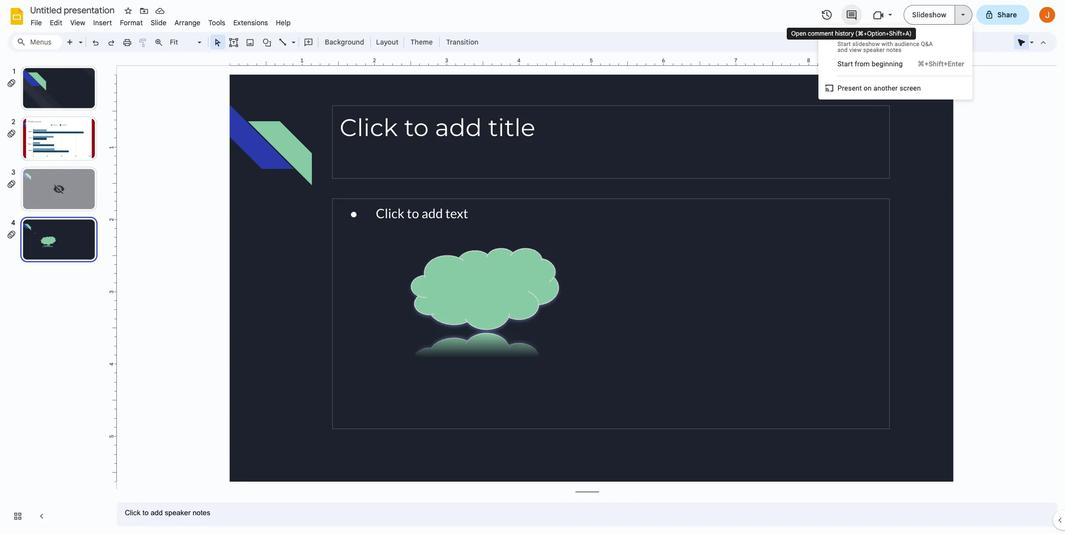 Task type: locate. For each thing, give the bounding box(es) containing it.
start
[[838, 41, 851, 48], [838, 60, 853, 68]]

new slide with layout image
[[76, 36, 83, 39]]

slideshow button
[[904, 5, 955, 25]]

help menu item
[[272, 17, 295, 29]]

1 vertical spatial view
[[849, 47, 862, 53]]

menu bar banner
[[0, 0, 1065, 534]]

speaker
[[863, 47, 885, 53]]

navigation
[[0, 56, 109, 534]]

application
[[0, 0, 1065, 534]]

slideshow
[[853, 41, 880, 48]]

comment
[[808, 30, 834, 37]]

main toolbar
[[61, 35, 483, 50]]

share button
[[976, 5, 1030, 25]]

view right and
[[849, 47, 862, 53]]

Star checkbox
[[121, 4, 135, 18]]

layout
[[376, 38, 399, 47]]

slide
[[151, 18, 167, 27]]

format
[[120, 18, 143, 27]]

menu bar containing file
[[27, 13, 295, 29]]

history
[[835, 30, 854, 37]]

another
[[874, 84, 898, 92]]

view
[[870, 32, 884, 40], [849, 47, 862, 53]]

presenter
[[838, 32, 868, 40]]

insert image image
[[244, 35, 256, 49]]

2 start from the top
[[838, 60, 853, 68]]

application containing slideshow
[[0, 0, 1065, 534]]

live pointer settings image
[[1028, 36, 1034, 39]]

Rename text field
[[27, 4, 120, 16]]

arrange
[[175, 18, 201, 27]]

and
[[838, 47, 848, 53]]

arrange menu item
[[171, 17, 204, 29]]

1 vertical spatial start
[[838, 60, 853, 68]]

theme button
[[406, 35, 437, 50]]

edit
[[50, 18, 62, 27]]

presentation options image
[[961, 14, 965, 16]]

transition button
[[442, 35, 483, 50]]

audience
[[895, 41, 920, 48]]

open comment history (⌘+option+shift+a)
[[791, 30, 912, 37]]

shape image
[[261, 35, 273, 49]]

0 vertical spatial start
[[838, 41, 851, 48]]

start from beginning
[[838, 60, 903, 68]]

file
[[31, 18, 42, 27]]

menu bar
[[27, 13, 295, 29]]

0 horizontal spatial view
[[849, 47, 862, 53]]

Zoom field
[[167, 35, 206, 50]]

1 start from the top
[[838, 41, 851, 48]]

(⌘+option+shift+a)
[[856, 30, 912, 37]]

open
[[791, 30, 806, 37]]

share
[[998, 10, 1017, 19]]

start down history
[[838, 41, 851, 48]]

0 vertical spatial view
[[870, 32, 884, 40]]

insert menu item
[[89, 17, 116, 29]]

beginning
[[872, 60, 903, 68]]

background button
[[320, 35, 369, 50]]

start down and
[[838, 60, 853, 68]]

background
[[325, 38, 364, 47]]

menu
[[818, 25, 972, 100]]

1 horizontal spatial view
[[870, 32, 884, 40]]

view up with
[[870, 32, 884, 40]]

⌘+shift+enter
[[918, 60, 965, 68]]

extensions
[[233, 18, 268, 27]]



Task type: vqa. For each thing, say whether or not it's contained in the screenshot.
Navigation
yes



Task type: describe. For each thing, give the bounding box(es) containing it.
q&a
[[921, 41, 933, 48]]

tools
[[208, 18, 225, 27]]

from
[[855, 60, 870, 68]]

tools menu item
[[204, 17, 229, 29]]

slide menu item
[[147, 17, 171, 29]]

screen
[[900, 84, 921, 92]]

insert
[[93, 18, 112, 27]]

present on another screen
[[838, 84, 921, 92]]

edit menu item
[[46, 17, 66, 29]]

file menu item
[[27, 17, 46, 29]]

Zoom text field
[[168, 35, 196, 49]]

slideshow
[[912, 10, 947, 19]]

menu bar inside menu bar banner
[[27, 13, 295, 29]]

Menus field
[[12, 35, 62, 49]]

view
[[70, 18, 85, 27]]

extensions menu item
[[229, 17, 272, 29]]

notes
[[886, 47, 902, 53]]

presenter view start slideshow with audience q&a and view speaker notes
[[838, 32, 933, 53]]

theme
[[411, 38, 433, 47]]

help
[[276, 18, 291, 27]]

start inside presenter view start slideshow with audience q&a and view speaker notes
[[838, 41, 851, 48]]

layout button
[[373, 35, 402, 50]]

present
[[838, 84, 862, 92]]

⌘+shift+enter element
[[906, 59, 965, 69]]

with
[[882, 41, 893, 48]]

view menu item
[[66, 17, 89, 29]]

mode and view toolbar
[[1014, 32, 1051, 52]]

on
[[864, 84, 872, 92]]

format menu item
[[116, 17, 147, 29]]

menu containing presenter view
[[818, 25, 972, 100]]

transition
[[446, 38, 478, 47]]



